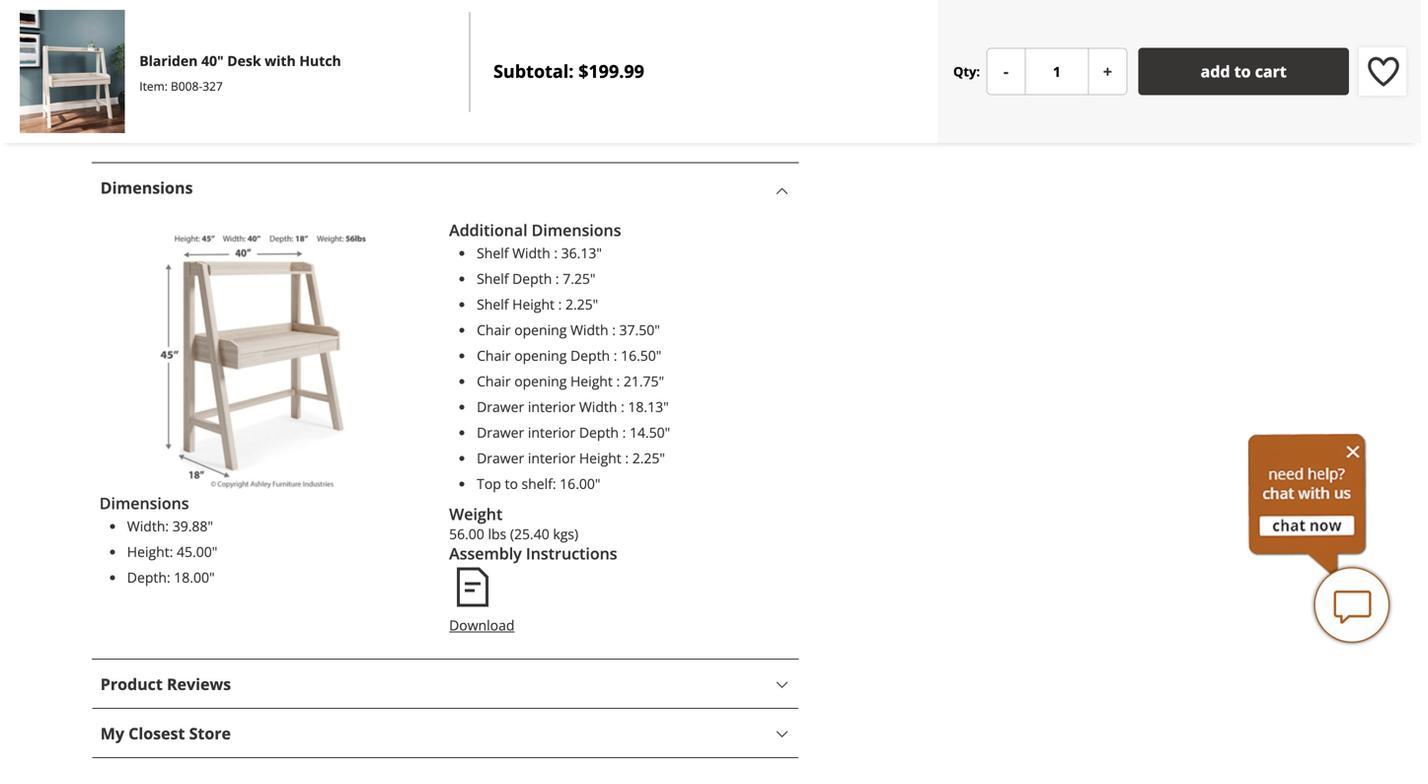 Task type: describe. For each thing, give the bounding box(es) containing it.
to inside button
[[1235, 61, 1251, 82]]

instructions
[[526, 543, 618, 565]]

qty:
[[954, 63, 980, 80]]

dimensions button
[[92, 163, 799, 213]]

1 opening from the top
[[514, 321, 567, 340]]

0 horizontal spatial 2.25"
[[566, 295, 598, 314]]

chat bubble mobile view image
[[1313, 567, 1392, 646]]

2 vertical spatial width
[[579, 398, 617, 417]]

2 drawer from the top
[[477, 423, 524, 442]]

b008-
[[171, 78, 203, 94]]

ledge
[[262, 57, 297, 76]]

assembly inside weight 56.00 lbs ( 25.40 kgs) assembly instructions
[[449, 543, 522, 565]]

hutch inside 'hutch with enclosed ledge shelf assembly required estimated assembly time: 30 minutes'
[[127, 57, 166, 76]]

1 drawer from the top
[[477, 398, 524, 417]]

additional
[[449, 220, 528, 241]]

(
[[510, 525, 514, 544]]

depth:
[[127, 569, 170, 587]]

: left 7.25"
[[556, 269, 559, 288]]

with inside 'hutch with enclosed ledge shelf assembly required estimated assembly time: 30 minutes'
[[169, 57, 197, 76]]

product reviews button
[[92, 660, 799, 710]]

item:
[[139, 78, 168, 94]]

7.25"
[[563, 269, 596, 288]]

3 opening from the top
[[514, 372, 567, 391]]

2 vertical spatial depth
[[579, 423, 619, 442]]

add to cart button
[[1139, 48, 1349, 95]]

18.13"
[[628, 398, 669, 417]]

16.50"
[[621, 346, 662, 365]]

: down the 18.13"
[[625, 449, 629, 468]]

3 interior from the top
[[528, 449, 576, 468]]

14.50"
[[630, 423, 671, 442]]

my
[[100, 724, 124, 745]]

time:
[[260, 109, 295, 127]]

: left the "21.75""
[[616, 372, 620, 391]]

estimated
[[127, 109, 191, 127]]

reviews
[[167, 674, 231, 695]]

required
[[192, 83, 248, 102]]

0 vertical spatial height
[[512, 295, 555, 314]]

blariden 40" desk with hutch item: b008-327
[[139, 51, 341, 94]]

product reviews
[[100, 674, 231, 695]]

desk
[[227, 51, 261, 70]]

wood
[[179, 6, 215, 25]]

1 shelf from the top
[[477, 244, 509, 263]]

height:
[[127, 543, 173, 562]]

21.75"
[[624, 372, 664, 391]]

37.50"
[[619, 321, 660, 340]]

additional dimensions shelf width : 36.13" shelf depth : 7.25" shelf height : 2.25" chair opening width : 37.50" chair opening depth : 16.50" chair opening height : 21.75" drawer interior width : 18.13" drawer interior depth : 14.50" drawer interior height : 2.25" top to shelf: 16.00"
[[449, 220, 671, 494]]

30
[[299, 109, 315, 127]]

weight
[[449, 504, 503, 525]]

width:
[[127, 517, 169, 536]]

enclosed
[[201, 57, 258, 76]]

1 vertical spatial 2.25"
[[632, 449, 665, 468]]

0 vertical spatial depth
[[512, 269, 552, 288]]

2 shelf from the top
[[477, 269, 509, 288]]

download
[[449, 616, 515, 635]]

1 vertical spatial blariden desk with hutch, natural, large image
[[100, 221, 441, 494]]



Task type: locate. For each thing, give the bounding box(es) containing it.
"
[[208, 517, 213, 536], [212, 543, 217, 562], [209, 569, 215, 587]]

0 vertical spatial opening
[[514, 321, 567, 340]]

to inside additional dimensions shelf width : 36.13" shelf depth : 7.25" shelf height : 2.25" chair opening width : 37.50" chair opening depth : 16.50" chair opening height : 21.75" drawer interior width : 18.13" drawer interior depth : 14.50" drawer interior height : 2.25" top to shelf: 16.00"
[[505, 475, 518, 494]]

finish
[[251, 6, 287, 25]]

depth left 16.50"
[[571, 346, 610, 365]]

: left 16.50"
[[614, 346, 617, 365]]

:
[[554, 244, 558, 263], [556, 269, 559, 288], [558, 295, 562, 314], [612, 321, 616, 340], [614, 346, 617, 365], [616, 372, 620, 391], [621, 398, 625, 417], [623, 423, 626, 442], [625, 449, 629, 468]]

2.25"
[[566, 295, 598, 314], [632, 449, 665, 468]]

hutch with enclosed ledge shelf assembly required estimated assembly time: 30 minutes
[[127, 57, 370, 127]]

0 horizontal spatial assembly
[[127, 83, 188, 102]]

store
[[189, 724, 231, 745]]

1 vertical spatial height
[[571, 372, 613, 391]]

dimensions width: 39.88 " height: 45.00 " depth: 18.00 "
[[100, 493, 217, 587]]

" down 45.00
[[209, 569, 215, 587]]

None text field
[[1025, 48, 1089, 95]]

39.88
[[172, 517, 208, 536]]

with up the 'b008-'
[[169, 57, 197, 76]]

natural wood tone finish
[[127, 6, 287, 25]]

0 vertical spatial shelf
[[477, 244, 509, 263]]

minutes
[[318, 109, 370, 127]]

height
[[512, 295, 555, 314], [571, 372, 613, 391], [579, 449, 622, 468]]

with inside blariden 40" desk with hutch item: b008-327
[[265, 51, 296, 70]]

depth left 14.50"
[[579, 423, 619, 442]]

1 horizontal spatial 2.25"
[[632, 449, 665, 468]]

0 vertical spatial to
[[1235, 61, 1251, 82]]

interior
[[528, 398, 576, 417], [528, 423, 576, 442], [528, 449, 576, 468]]

40"
[[201, 51, 224, 70]]

subtotal:
[[494, 59, 574, 83]]

0 horizontal spatial with
[[169, 57, 197, 76]]

$199.99
[[579, 59, 645, 83]]

assembly down the "weight"
[[449, 543, 522, 565]]

327
[[203, 78, 223, 94]]

to
[[1235, 61, 1251, 82], [505, 475, 518, 494]]

0 vertical spatial assembly
[[127, 83, 188, 102]]

1 horizontal spatial to
[[1235, 61, 1251, 82]]

add
[[1201, 61, 1231, 82]]

dialogue message for liveperson image
[[1249, 434, 1367, 577]]

my closest store button
[[92, 710, 799, 759]]

assembly up estimated
[[127, 83, 188, 102]]

1 chair from the top
[[477, 321, 511, 340]]

0 horizontal spatial hutch
[[127, 57, 166, 76]]

1 vertical spatial width
[[571, 321, 609, 340]]

assembly down required
[[195, 109, 256, 127]]

3 chair from the top
[[477, 372, 511, 391]]

my closest store
[[100, 724, 231, 745]]

16.00"
[[560, 475, 601, 494]]

3 shelf from the top
[[477, 295, 509, 314]]

2 vertical spatial drawer
[[477, 449, 524, 468]]

kgs)
[[553, 525, 579, 544]]

1 vertical spatial chair
[[477, 346, 511, 365]]

depth left 7.25"
[[512, 269, 552, 288]]

subtotal: $199.99
[[494, 59, 645, 83]]

1 horizontal spatial assembly
[[195, 109, 256, 127]]

56.00
[[449, 525, 485, 544]]

height left the "21.75""
[[571, 372, 613, 391]]

0 vertical spatial width
[[512, 244, 551, 263]]

shelf:
[[522, 475, 556, 494]]

: left the 36.13"
[[554, 244, 558, 263]]

dimensions up width: on the bottom of page
[[100, 493, 189, 514]]

1 vertical spatial shelf
[[477, 269, 509, 288]]

: down the 36.13"
[[558, 295, 562, 314]]

top
[[477, 475, 501, 494]]

2 opening from the top
[[514, 346, 567, 365]]

hutch inside blariden 40" desk with hutch item: b008-327
[[299, 51, 341, 70]]

: left 37.50"
[[612, 321, 616, 340]]

2 vertical spatial dimensions
[[100, 493, 189, 514]]

dimensions down estimated
[[100, 177, 193, 198]]

width down additional
[[512, 244, 551, 263]]

shelf
[[300, 57, 331, 76]]

dimensions for dimensions
[[100, 177, 193, 198]]

1 horizontal spatial with
[[265, 51, 296, 70]]

" right the height:
[[212, 543, 217, 562]]

shelf
[[477, 244, 509, 263], [477, 269, 509, 288], [477, 295, 509, 314]]

1 vertical spatial assembly
[[195, 109, 256, 127]]

blariden desk with hutch, natural, large image
[[20, 10, 125, 133], [100, 221, 441, 494]]

hutch
[[299, 51, 341, 70], [127, 57, 166, 76]]

cart
[[1255, 61, 1287, 82]]

dimensions for dimensions width: 39.88 " height: 45.00 " depth: 18.00 "
[[100, 493, 189, 514]]

2 vertical spatial chair
[[477, 372, 511, 391]]

chair
[[477, 321, 511, 340], [477, 346, 511, 365], [477, 372, 511, 391]]

1 vertical spatial depth
[[571, 346, 610, 365]]

2 vertical spatial opening
[[514, 372, 567, 391]]

0 vertical spatial interior
[[528, 398, 576, 417]]

2.25" down 14.50"
[[632, 449, 665, 468]]

with
[[265, 51, 296, 70], [169, 57, 197, 76]]

add to cart
[[1201, 61, 1287, 82]]

0 horizontal spatial to
[[505, 475, 518, 494]]

None button
[[987, 48, 1026, 95], [1088, 48, 1128, 95], [987, 48, 1026, 95], [1088, 48, 1128, 95]]

25.40
[[514, 525, 550, 544]]

1 vertical spatial "
[[212, 543, 217, 562]]

drawer
[[477, 398, 524, 417], [477, 423, 524, 442], [477, 449, 524, 468]]

0 vertical spatial dimensions
[[100, 177, 193, 198]]

depth
[[512, 269, 552, 288], [571, 346, 610, 365], [579, 423, 619, 442]]

dimensions inside dimensions width: 39.88 " height: 45.00 " depth: 18.00 "
[[100, 493, 189, 514]]

0 vertical spatial drawer
[[477, 398, 524, 417]]

2 interior from the top
[[528, 423, 576, 442]]

lbs
[[488, 525, 507, 544]]

2 vertical spatial "
[[209, 569, 215, 587]]

tone
[[218, 6, 248, 25]]

opening
[[514, 321, 567, 340], [514, 346, 567, 365], [514, 372, 567, 391]]

closest
[[128, 724, 185, 745]]

width left 37.50"
[[571, 321, 609, 340]]

natural
[[127, 6, 175, 25]]

product
[[100, 674, 163, 695]]

2.25" down 7.25"
[[566, 295, 598, 314]]

download link
[[449, 561, 515, 636]]

1 vertical spatial dimensions
[[532, 220, 621, 241]]

0 vertical spatial chair
[[477, 321, 511, 340]]

to right "top" at the left bottom
[[505, 475, 518, 494]]

: left 14.50"
[[623, 423, 626, 442]]

1 vertical spatial opening
[[514, 346, 567, 365]]

blariden
[[139, 51, 198, 70]]

dimensions up the 36.13"
[[532, 220, 621, 241]]

1 vertical spatial interior
[[528, 423, 576, 442]]

3 drawer from the top
[[477, 449, 524, 468]]

height up "16.00""
[[579, 449, 622, 468]]

hutch right ledge
[[299, 51, 341, 70]]

to right add
[[1235, 61, 1251, 82]]

dimensions
[[100, 177, 193, 198], [532, 220, 621, 241], [100, 493, 189, 514]]

0 vertical spatial 2.25"
[[566, 295, 598, 314]]

18.00
[[174, 569, 209, 587]]

2 chair from the top
[[477, 346, 511, 365]]

0 vertical spatial "
[[208, 517, 213, 536]]

2 horizontal spatial assembly
[[449, 543, 522, 565]]

0 vertical spatial blariden desk with hutch, natural, large image
[[20, 10, 125, 133]]

assembly
[[127, 83, 188, 102], [195, 109, 256, 127], [449, 543, 522, 565]]

with left shelf
[[265, 51, 296, 70]]

height down additional
[[512, 295, 555, 314]]

36.13"
[[561, 244, 602, 263]]

dimensions inside dropdown button
[[100, 177, 193, 198]]

2 vertical spatial height
[[579, 449, 622, 468]]

2 vertical spatial assembly
[[449, 543, 522, 565]]

weight 56.00 lbs ( 25.40 kgs) assembly instructions
[[449, 504, 618, 565]]

2 vertical spatial shelf
[[477, 295, 509, 314]]

hutch up item:
[[127, 57, 166, 76]]

1 interior from the top
[[528, 398, 576, 417]]

: left the 18.13"
[[621, 398, 625, 417]]

1 horizontal spatial hutch
[[299, 51, 341, 70]]

width left the 18.13"
[[579, 398, 617, 417]]

1 vertical spatial drawer
[[477, 423, 524, 442]]

2 vertical spatial interior
[[528, 449, 576, 468]]

" up 45.00
[[208, 517, 213, 536]]

dimensions inside additional dimensions shelf width : 36.13" shelf depth : 7.25" shelf height : 2.25" chair opening width : 37.50" chair opening depth : 16.50" chair opening height : 21.75" drawer interior width : 18.13" drawer interior depth : 14.50" drawer interior height : 2.25" top to shelf: 16.00"
[[532, 220, 621, 241]]

width
[[512, 244, 551, 263], [571, 321, 609, 340], [579, 398, 617, 417]]

45.00
[[177, 543, 212, 562]]

1 vertical spatial to
[[505, 475, 518, 494]]



Task type: vqa. For each thing, say whether or not it's contained in the screenshot.
add to cart BUTTON
yes



